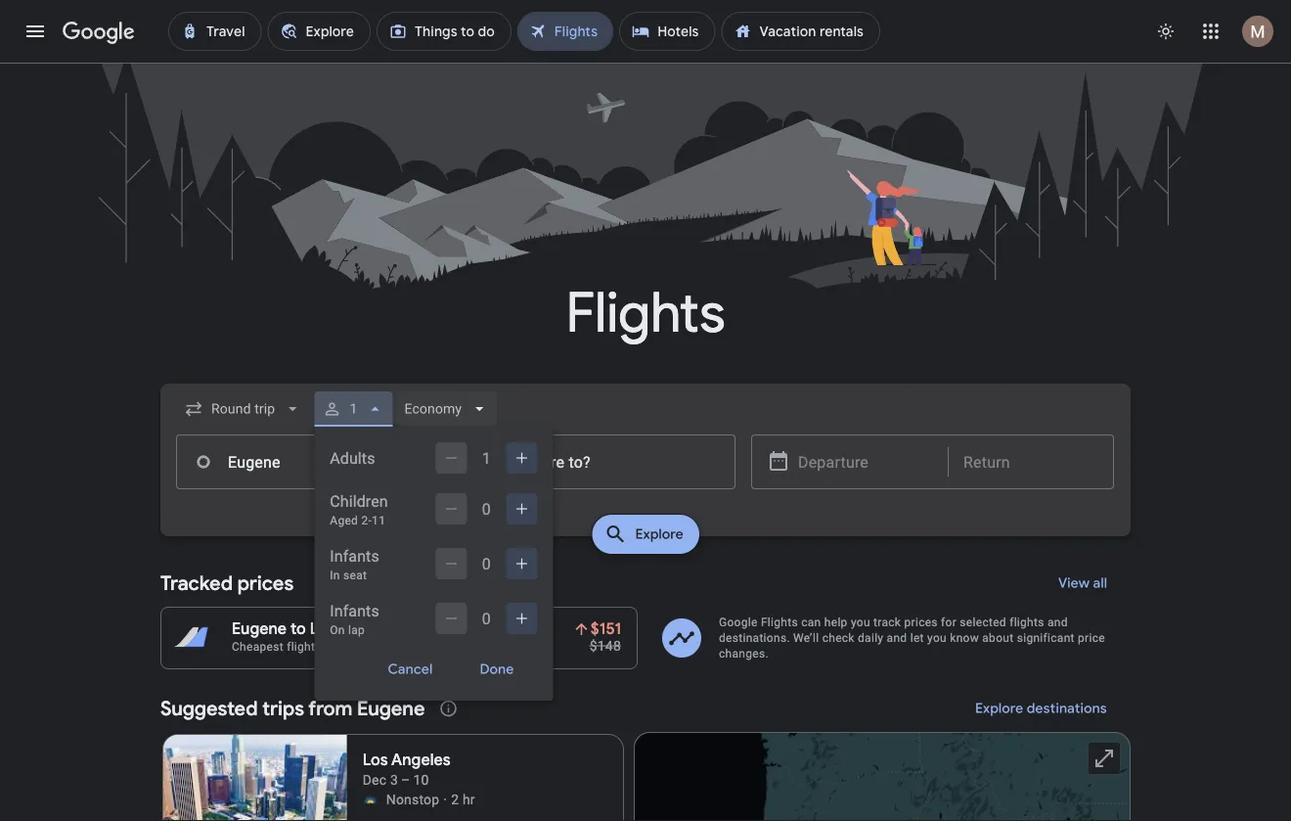 Task type: vqa. For each thing, say whether or not it's contained in the screenshot.
United
no



Task type: describe. For each thing, give the bounding box(es) containing it.
daily
[[858, 631, 884, 645]]

1 vertical spatial and
[[887, 631, 908, 645]]

tracked prices region
[[161, 560, 1131, 669]]

infants for infants in seat
[[330, 547, 379, 565]]

done button
[[456, 654, 538, 685]]

hr
[[463, 791, 475, 807]]

los inside los angeles dec 3 – 10
[[363, 750, 388, 770]]

1 inside number of passengers dialog
[[482, 449, 491, 467]]

explore destinations button
[[952, 685, 1131, 732]]

main menu image
[[23, 20, 47, 43]]

from
[[309, 696, 353, 721]]

1 horizontal spatial and
[[1048, 616, 1069, 629]]

148 US dollars text field
[[590, 638, 621, 654]]

round trip
[[327, 640, 383, 654]]

los inside tracked prices region
[[310, 619, 335, 639]]

Departure text field
[[799, 436, 934, 488]]

change appearance image
[[1143, 8, 1190, 55]]

angeles inside tracked prices region
[[339, 619, 398, 639]]

dec
[[363, 772, 387, 788]]

in
[[330, 569, 340, 582]]

Where to? text field
[[460, 435, 736, 489]]

explore button
[[592, 515, 699, 554]]

flights inside "google flights can help you track prices for selected flights and destinations. we'll check daily and let you know about significant price changes."
[[761, 616, 799, 629]]

2
[[451, 791, 459, 807]]

children aged 2-11
[[330, 492, 388, 528]]

suggested trips from eugene region
[[161, 685, 1131, 821]]

changes.
[[719, 647, 769, 661]]

view all
[[1059, 574, 1108, 592]]

for
[[942, 616, 957, 629]]

eugene inside tracked prices region
[[232, 619, 287, 639]]

eugene inside region
[[357, 696, 425, 721]]

price
[[1079, 631, 1106, 645]]

flights
[[1010, 616, 1045, 629]]

nonstop
[[386, 791, 440, 807]]

11
[[372, 514, 386, 528]]

suggested
[[161, 696, 258, 721]]

track
[[874, 616, 902, 629]]

explore destinations
[[976, 700, 1108, 717]]

3 – 10
[[390, 772, 429, 788]]

angeles inside los angeles dec 3 – 10
[[392, 750, 451, 770]]

know
[[951, 631, 980, 645]]

destinations
[[1028, 700, 1108, 717]]

1 horizontal spatial you
[[928, 631, 947, 645]]

round
[[327, 640, 362, 654]]

allegiant image
[[363, 792, 378, 807]]

$148
[[590, 638, 621, 654]]

Return text field
[[964, 436, 1099, 488]]

0 vertical spatial flights
[[566, 278, 726, 348]]

about
[[983, 631, 1014, 645]]

2 hr
[[451, 791, 475, 807]]

can
[[802, 616, 822, 629]]

Flight search field
[[145, 384, 1147, 701]]

0 for infants in seat
[[482, 554, 491, 573]]



Task type: locate. For each thing, give the bounding box(es) containing it.
0 vertical spatial explore
[[636, 526, 684, 543]]

prices up let at the right
[[905, 616, 938, 629]]

 image
[[444, 790, 447, 809]]

significant
[[1018, 631, 1075, 645]]

0 horizontal spatial los
[[310, 619, 335, 639]]

1 horizontal spatial explore
[[976, 700, 1024, 717]]

2 vertical spatial 0
[[482, 609, 491, 628]]

to
[[291, 619, 306, 639]]

0 vertical spatial infants
[[330, 547, 379, 565]]

0 for infants on lap
[[482, 609, 491, 628]]

infants up seat
[[330, 547, 379, 565]]

None field
[[176, 391, 311, 427], [397, 391, 497, 427], [176, 391, 311, 427], [397, 391, 497, 427]]

los up 'dec'
[[363, 750, 388, 770]]

and
[[1048, 616, 1069, 629], [887, 631, 908, 645]]

trip
[[365, 640, 383, 654]]

1 vertical spatial 1
[[482, 449, 491, 467]]

1 inside 1 popup button
[[350, 401, 358, 417]]

seat
[[344, 569, 367, 582]]

explore
[[636, 526, 684, 543], [976, 700, 1024, 717]]

selected
[[960, 616, 1007, 629]]

explore up tracked prices region at bottom
[[636, 526, 684, 543]]

we'll
[[794, 631, 820, 645]]

help
[[825, 616, 848, 629]]

0 horizontal spatial you
[[851, 616, 871, 629]]

1 horizontal spatial 1
[[482, 449, 491, 467]]

angeles
[[339, 619, 398, 639], [392, 750, 451, 770]]

2 infants from the top
[[330, 601, 379, 620]]

1 vertical spatial you
[[928, 631, 947, 645]]

1 vertical spatial los
[[363, 750, 388, 770]]

cheapest flight
[[232, 640, 315, 654]]

cancel
[[388, 661, 433, 678]]

1 horizontal spatial los
[[363, 750, 388, 770]]

0 vertical spatial eugene
[[232, 619, 287, 639]]

0 horizontal spatial and
[[887, 631, 908, 645]]

google
[[719, 616, 758, 629]]

1 horizontal spatial prices
[[905, 616, 938, 629]]

on
[[330, 623, 345, 637]]

1 vertical spatial infants
[[330, 601, 379, 620]]

0 vertical spatial los
[[310, 619, 335, 639]]

tracked prices
[[161, 571, 294, 596]]

1 horizontal spatial eugene
[[357, 696, 425, 721]]

number of passengers dialog
[[314, 427, 553, 701]]

explore left destinations at the bottom of the page
[[976, 700, 1024, 717]]

0 for children aged 2-11
[[482, 500, 491, 518]]

flights
[[566, 278, 726, 348], [761, 616, 799, 629]]

1 vertical spatial prices
[[905, 616, 938, 629]]

eugene to los angeles
[[232, 619, 398, 639]]

los right to
[[310, 619, 335, 639]]

$151
[[591, 619, 621, 639]]

eugene up cheapest
[[232, 619, 287, 639]]

los
[[310, 619, 335, 639], [363, 750, 388, 770]]

explore inside explore button
[[636, 526, 684, 543]]

explore for explore
[[636, 526, 684, 543]]

infants on lap
[[330, 601, 379, 637]]

1 vertical spatial flights
[[761, 616, 799, 629]]

explore for explore destinations
[[976, 700, 1024, 717]]

0 vertical spatial angeles
[[339, 619, 398, 639]]

infants for infants on lap
[[330, 601, 379, 620]]

view
[[1059, 574, 1090, 592]]

1 0 from the top
[[482, 500, 491, 518]]

1 vertical spatial eugene
[[357, 696, 425, 721]]

3 0 from the top
[[482, 609, 491, 628]]

eugene
[[232, 619, 287, 639], [357, 696, 425, 721]]

aged
[[330, 514, 358, 528]]

you down for
[[928, 631, 947, 645]]

0 vertical spatial 0
[[482, 500, 491, 518]]

and up the significant
[[1048, 616, 1069, 629]]

0
[[482, 500, 491, 518], [482, 554, 491, 573], [482, 609, 491, 628]]

check
[[823, 631, 855, 645]]

angeles up the trip
[[339, 619, 398, 639]]

los angeles dec 3 – 10
[[363, 750, 451, 788]]

0 horizontal spatial flights
[[566, 278, 726, 348]]

tracked
[[161, 571, 233, 596]]

infants
[[330, 547, 379, 565], [330, 601, 379, 620]]

prices
[[237, 571, 294, 596], [905, 616, 938, 629]]

0 horizontal spatial prices
[[237, 571, 294, 596]]

1
[[350, 401, 358, 417], [482, 449, 491, 467]]

children
[[330, 492, 388, 510]]

google flights can help you track prices for selected flights and destinations. we'll check daily and let you know about significant price changes.
[[719, 616, 1106, 661]]

cheapest
[[232, 640, 284, 654]]

and down track
[[887, 631, 908, 645]]

2-
[[362, 514, 372, 528]]

all
[[1094, 574, 1108, 592]]

0 vertical spatial and
[[1048, 616, 1069, 629]]

prices inside "google flights can help you track prices for selected flights and destinations. we'll check daily and let you know about significant price changes."
[[905, 616, 938, 629]]

trips
[[262, 696, 304, 721]]

suggested trips from eugene
[[161, 696, 425, 721]]

1 horizontal spatial flights
[[761, 616, 799, 629]]

151 US dollars text field
[[591, 619, 621, 639]]

0 vertical spatial 1
[[350, 401, 358, 417]]

flight
[[287, 640, 315, 654]]

1 vertical spatial explore
[[976, 700, 1024, 717]]

0 vertical spatial prices
[[237, 571, 294, 596]]

cancel button
[[364, 654, 456, 685]]

let
[[911, 631, 925, 645]]

 image inside suggested trips from eugene region
[[444, 790, 447, 809]]

0 horizontal spatial eugene
[[232, 619, 287, 639]]

explore inside explore destinations button
[[976, 700, 1024, 717]]

2 0 from the top
[[482, 554, 491, 573]]

1 button
[[314, 386, 393, 433]]

prices up to
[[237, 571, 294, 596]]

you
[[851, 616, 871, 629], [928, 631, 947, 645]]

infants in seat
[[330, 547, 379, 582]]

0 horizontal spatial explore
[[636, 526, 684, 543]]

1 infants from the top
[[330, 547, 379, 565]]

infants up lap
[[330, 601, 379, 620]]

adults
[[330, 449, 375, 467]]

lap
[[348, 623, 365, 637]]

done
[[480, 661, 514, 678]]

1 vertical spatial 0
[[482, 554, 491, 573]]

destinations.
[[719, 631, 791, 645]]

you up daily
[[851, 616, 871, 629]]

eugene down 'cancel' button
[[357, 696, 425, 721]]

0 horizontal spatial 1
[[350, 401, 358, 417]]

0 vertical spatial you
[[851, 616, 871, 629]]

angeles up '3 – 10' on the bottom left of page
[[392, 750, 451, 770]]

1 vertical spatial angeles
[[392, 750, 451, 770]]



